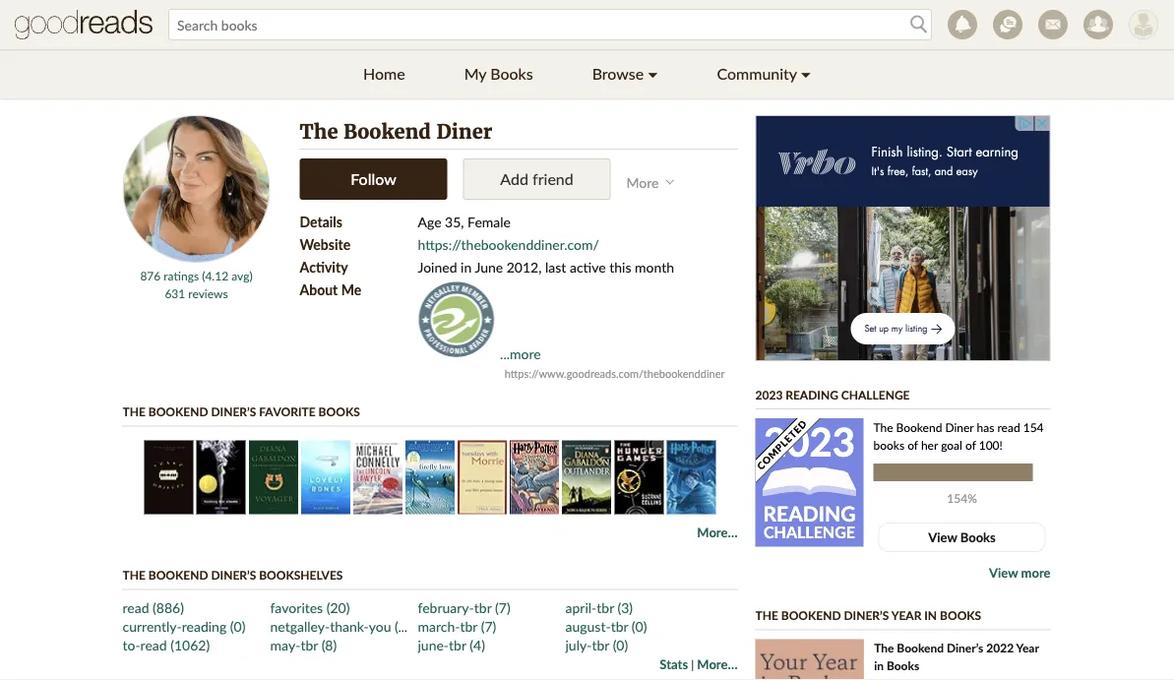 Task type: describe. For each thing, give the bounding box(es) containing it.
2023 for 2023
[[764, 417, 855, 465]]

1 vertical spatial (7)
[[481, 618, 496, 635]]

the bookend diner has read 154 books of her goal of 100!
[[873, 420, 1044, 452]]

2012,
[[507, 258, 542, 275]]

active
[[570, 258, 606, 275]]

june
[[475, 258, 503, 275]]

the for the bookend diner's bookshelves
[[123, 568, 146, 582]]

browse
[[592, 64, 644, 83]]

2 more… link from the top
[[697, 656, 738, 672]]

the hunger games by suzanne collins image
[[614, 440, 664, 514]]

(4.12
[[202, 269, 228, 283]]

the lovely bones by alice sebold image
[[301, 440, 350, 514]]

joined in june 2012,             last active this month about me
[[300, 258, 674, 298]]

tbr‎ up march-tbr‎               (7) link
[[474, 599, 492, 616]]

voyager by diana gabaldon image
[[249, 440, 298, 514]]

(8)
[[321, 637, 337, 654]]

avg)
[[231, 269, 253, 283]]

you‎
[[369, 618, 391, 635]]

inbox image
[[1038, 10, 1068, 39]]

age 35, female website
[[300, 213, 511, 252]]

more
[[626, 174, 659, 190]]

tbr‎ down february-tbr‎               (7) "link"
[[460, 618, 477, 635]]

view books
[[928, 529, 996, 545]]

876 ratings (4.12 avg) 631 reviews
[[140, 269, 253, 301]]

bookend for the bookend diner's year in books
[[781, 608, 841, 623]]

last
[[545, 258, 566, 275]]

reading‎
[[182, 618, 227, 635]]

the bookend diner's 2022 year in books
[[874, 641, 1039, 673]]

bookend for the bookend diner's 2022 year in books
[[897, 641, 944, 655]]

more
[[1021, 565, 1051, 581]]

in
[[924, 608, 937, 623]]

february-tbr‎               (7) link
[[418, 599, 510, 616]]

looking for alaska by john green image
[[197, 440, 246, 514]]

march-tbr‎               (7) link
[[418, 618, 496, 635]]

the for the bookend diner has read 154 books of her goal of 100!
[[873, 420, 893, 434]]

img rccompleted image
[[755, 418, 821, 484]]

bookend for the bookend diner
[[343, 120, 431, 144]]

1 more… link from the top
[[697, 525, 738, 540]]

the for the bookend diner
[[300, 120, 338, 144]]

add friend
[[500, 169, 574, 188]]

2022
[[986, 641, 1014, 655]]

2023 reading challenge link
[[755, 387, 910, 402]]

35,
[[445, 213, 464, 230]]

the bookend diner's favorite books link
[[123, 405, 360, 419]]

bookshelves
[[259, 568, 343, 582]]

more button
[[626, 169, 680, 195]]

1 more… from the top
[[697, 525, 738, 540]]

the bookend diner's bookshelves
[[123, 568, 343, 582]]

april-tbr‎               (3) link
[[565, 599, 633, 616]]

february-
[[418, 599, 474, 616]]

march-
[[418, 618, 460, 635]]

friend requests image
[[1084, 10, 1113, 39]]

...more link
[[500, 345, 541, 362]]

0 horizontal spatial year
[[891, 608, 922, 623]]

challenge
[[841, 387, 910, 402]]

diner for the bookend diner
[[436, 120, 492, 144]]

the bookend diner's year in books link
[[755, 608, 981, 623]]

view for view more
[[989, 565, 1018, 581]]

view more link
[[989, 565, 1051, 581]]

the for the bookend diner's favorite books
[[123, 405, 146, 419]]

0 horizontal spatial books
[[318, 405, 360, 419]]

https://thebookenddiner.com/
[[418, 236, 599, 252]]

0 vertical spatial (7)
[[495, 599, 510, 616]]

https://www.goodreads.com/thebookenddiner
[[505, 367, 725, 380]]

favorite
[[259, 405, 316, 419]]

home link
[[334, 49, 435, 98]]

books right in
[[940, 608, 981, 623]]

home
[[363, 64, 405, 83]]

2023 reading challenge
[[755, 387, 910, 402]]

the bookend diner has read 154 books of her goal of 100! link
[[873, 418, 1046, 454]]

website
[[300, 236, 350, 252]]

books down 154% at the bottom of the page
[[960, 529, 996, 545]]

activity
[[300, 258, 348, 275]]

diner's for 2022
[[947, 641, 984, 655]]

netgalley-thank-you‎               (10) link
[[270, 618, 418, 635]]

reading
[[763, 502, 856, 526]]

challenge
[[764, 522, 855, 541]]

books inside the bookend diner's 2022 year in books
[[887, 658, 919, 673]]

1 vertical spatial read‎
[[140, 637, 167, 654]]

favorites‎               (20) link
[[270, 599, 350, 616]]

notifications image
[[948, 10, 977, 39]]

june-
[[418, 637, 449, 654]]

bookend for the bookend diner has read 154 books of her goal of 100!
[[896, 420, 942, 434]]

add friend link
[[463, 158, 611, 200]]

view for view books
[[928, 529, 957, 545]]

100!
[[979, 437, 1003, 452]]

876 ratings link
[[140, 269, 199, 283]]

the bookend diner's bookshelves link
[[123, 568, 343, 582]]

goal
[[941, 437, 962, 452]]

154
[[1023, 420, 1044, 434]]

tbr‎ down august-tbr‎               (0) link
[[592, 637, 609, 654]]

154%
[[947, 491, 977, 505]]

the bookend diner image
[[123, 115, 270, 263]]

▾ for community ▾
[[801, 64, 811, 83]]

august-tbr‎               (0) link
[[565, 618, 647, 635]]

about
[[300, 281, 338, 298]]

age
[[418, 213, 441, 230]]

her
[[921, 437, 938, 452]]

my group discussions image
[[993, 10, 1023, 39]]

tuesdays with morrie by mitch albom image
[[458, 440, 507, 514]]

thank-
[[330, 618, 369, 635]]

in inside the bookend diner's 2022 year in books
[[874, 658, 884, 673]]



Task type: locate. For each thing, give the bounding box(es) containing it.
0 vertical spatial in
[[461, 258, 472, 275]]

bob builder image
[[1129, 10, 1158, 39]]

diner's left in
[[844, 608, 889, 623]]

diner's inside the bookend diner's 2022 year in books
[[947, 641, 984, 655]]

▾ inside dropdown button
[[648, 64, 658, 83]]

more… right |
[[697, 656, 738, 672]]

community ▾
[[717, 64, 811, 83]]

add
[[500, 169, 529, 188]]

1 horizontal spatial in
[[874, 658, 884, 673]]

631 reviews link
[[165, 286, 228, 301]]

the up the sharp objects by gillian flynn image
[[123, 405, 146, 419]]

bookend up follow
[[343, 120, 431, 144]]

https://thebookenddiner.com/ link
[[418, 236, 599, 252]]

of left her in the right bottom of the page
[[908, 437, 918, 452]]

menu
[[334, 49, 841, 98]]

1 horizontal spatial year
[[1016, 641, 1039, 655]]

2023 reading challenge image
[[758, 459, 861, 501]]

(7) up march-tbr‎               (7) link
[[495, 599, 510, 616]]

me
[[341, 281, 361, 298]]

bookend up year in books image
[[781, 608, 841, 623]]

books left her in the right bottom of the page
[[873, 437, 905, 452]]

bookend for the bookend diner's bookshelves
[[148, 568, 208, 582]]

has
[[977, 420, 994, 434]]

view
[[928, 529, 957, 545], [989, 565, 1018, 581]]

read‎ down currently-
[[140, 637, 167, 654]]

books
[[318, 405, 360, 419], [873, 437, 905, 452]]

books
[[490, 64, 533, 83], [960, 529, 996, 545], [940, 608, 981, 623], [887, 658, 919, 673]]

favorites‎
[[270, 599, 323, 616]]

female
[[468, 213, 511, 230]]

may-
[[270, 637, 301, 654]]

in left june
[[461, 258, 472, 275]]

1 horizontal spatial books
[[873, 437, 905, 452]]

favorites‎               (20) netgalley-thank-you‎               (10) may-tbr‎               (8)
[[270, 599, 418, 654]]

2 ▾ from the left
[[801, 64, 811, 83]]

(0) down (3)
[[632, 618, 647, 635]]

0 horizontal spatial view
[[928, 529, 957, 545]]

stats link
[[660, 656, 688, 672]]

the for the bookend diner's 2022 year in books
[[874, 641, 894, 655]]

0 vertical spatial read‎
[[123, 599, 149, 616]]

may-tbr‎               (8) link
[[270, 637, 337, 654]]

▾ right community
[[801, 64, 811, 83]]

bookend inside the bookend diner has read 154 books of her goal of 100!
[[896, 420, 942, 434]]

▾ for browse ▾
[[648, 64, 658, 83]]

diner's for year
[[844, 608, 889, 623]]

diner down my
[[436, 120, 492, 144]]

2023 for 2023 reading challenge
[[755, 387, 783, 402]]

the up read‎               (886) link
[[123, 568, 146, 582]]

follow
[[351, 169, 396, 188]]

1 ▾ from the left
[[648, 64, 658, 83]]

the lincoln lawyer by michael connelly image
[[353, 440, 402, 514]]

harry potter and the order of the phoenix by j.k. rowling image
[[667, 440, 716, 514]]

bookend inside the bookend diner's 2022 year in books
[[897, 641, 944, 655]]

2023 down reading
[[764, 417, 855, 465]]

Search books text field
[[168, 9, 932, 40]]

0 horizontal spatial in
[[461, 258, 472, 275]]

the inside the bookend diner's 2022 year in books
[[874, 641, 894, 655]]

books right my
[[490, 64, 533, 83]]

(0)
[[230, 618, 245, 635], [632, 618, 647, 635], [613, 637, 628, 654]]

more… link
[[697, 525, 738, 540], [697, 656, 738, 672]]

friend
[[533, 169, 574, 188]]

my books link
[[435, 49, 563, 98]]

1 vertical spatial more… link
[[697, 656, 738, 672]]

view down 154% at the bottom of the page
[[928, 529, 957, 545]]

1 horizontal spatial view
[[989, 565, 1018, 581]]

my
[[464, 64, 486, 83]]

1 vertical spatial books
[[873, 437, 905, 452]]

firefly lane by kristin hannah image
[[405, 440, 455, 514]]

the up follow button
[[300, 120, 338, 144]]

sharp objects by gillian flynn image
[[144, 440, 194, 514]]

diner's up the reading‎
[[211, 568, 256, 582]]

april-
[[565, 599, 597, 616]]

1 vertical spatial diner
[[945, 420, 974, 434]]

more…
[[697, 525, 738, 540], [697, 656, 738, 672]]

|
[[691, 657, 694, 671]]

tbr‎ left (8)
[[301, 637, 318, 654]]

community ▾ button
[[687, 49, 841, 98]]

0 horizontal spatial ▾
[[648, 64, 658, 83]]

reviews
[[188, 286, 228, 301]]

my books
[[464, 64, 533, 83]]

year inside the bookend diner's 2022 year in books
[[1016, 641, 1039, 655]]

1 vertical spatial in
[[874, 658, 884, 673]]

tbr‎ inside favorites‎               (20) netgalley-thank-you‎               (10) may-tbr‎               (8)
[[301, 637, 318, 654]]

ratings
[[164, 269, 199, 283]]

(1062)
[[170, 637, 210, 654]]

month
[[635, 258, 674, 275]]

1 of from the left
[[908, 437, 918, 452]]

diner inside the bookend diner has read 154 books of her goal of 100!
[[945, 420, 974, 434]]

(3)
[[618, 599, 633, 616]]

1 vertical spatial view
[[989, 565, 1018, 581]]

more… link down the harry potter and the order of the phoenix by j.k. rowling image
[[697, 525, 738, 540]]

876
[[140, 269, 161, 283]]

the for the bookend diner's year in books
[[755, 608, 778, 623]]

0 vertical spatial year
[[891, 608, 922, 623]]

0 vertical spatial diner
[[436, 120, 492, 144]]

june-tbr‎               (4) link
[[418, 637, 485, 654]]

1 horizontal spatial ▾
[[801, 64, 811, 83]]

tbr‎ down march-tbr‎               (7) link
[[449, 637, 466, 654]]

(0) right the reading‎
[[230, 618, 245, 635]]

currently-
[[123, 618, 182, 635]]

diner's for favorite
[[211, 405, 256, 419]]

more… down the harry potter and the order of the phoenix by j.k. rowling image
[[697, 525, 738, 540]]

more… link right |
[[697, 656, 738, 672]]

of right the goal
[[965, 437, 976, 452]]

joined
[[418, 258, 457, 275]]

this
[[609, 258, 631, 275]]

the
[[300, 120, 338, 144], [123, 405, 146, 419], [873, 420, 893, 434], [123, 568, 146, 582], [755, 608, 778, 623], [874, 641, 894, 655]]

year in books image
[[755, 639, 864, 680]]

stats
[[660, 656, 688, 672]]

diner's left 2022
[[947, 641, 984, 655]]

(7)
[[495, 599, 510, 616], [481, 618, 496, 635]]

in down the bookend diner's year in books link
[[874, 658, 884, 673]]

(10)
[[395, 618, 418, 635]]

april-tbr‎               (3) august-tbr‎               (0) july-tbr‎               (0) stats | more…
[[565, 599, 738, 672]]

the down the bookend diner's year in books link
[[874, 641, 894, 655]]

more… inside april-tbr‎               (3) august-tbr‎               (0) july-tbr‎               (0) stats | more…
[[697, 656, 738, 672]]

august-
[[565, 618, 611, 635]]

february-tbr‎               (7) march-tbr‎               (7) june-tbr‎               (4)
[[418, 599, 510, 654]]

in inside joined in june 2012,             last active this month about me
[[461, 258, 472, 275]]

0 vertical spatial more…
[[697, 525, 738, 540]]

0 vertical spatial 2023
[[755, 387, 783, 402]]

0 vertical spatial more… link
[[697, 525, 738, 540]]

(0) down august-tbr‎               (0) link
[[613, 637, 628, 654]]

(0) inside read‎               (886) currently-reading‎               (0) to-read‎               (1062)
[[230, 618, 245, 635]]

read‎               (886) currently-reading‎               (0) to-read‎               (1062)
[[123, 599, 245, 654]]

diner up the goal
[[945, 420, 974, 434]]

▾ inside popup button
[[801, 64, 811, 83]]

reading challenge
[[763, 502, 856, 541]]

the up year in books image
[[755, 608, 778, 623]]

browse ▾
[[592, 64, 658, 83]]

the inside the bookend diner has read 154 books of her goal of 100!
[[873, 420, 893, 434]]

to-
[[123, 637, 140, 654]]

0 vertical spatial view
[[928, 529, 957, 545]]

bookend down in
[[897, 641, 944, 655]]

0 horizontal spatial of
[[908, 437, 918, 452]]

0 vertical spatial books
[[318, 405, 360, 419]]

netgalley-
[[270, 618, 330, 635]]

diner for the bookend diner has read 154 books of her goal of 100!
[[945, 420, 974, 434]]

(886)
[[153, 599, 184, 616]]

2 of from the left
[[965, 437, 976, 452]]

(20)
[[327, 599, 350, 616]]

2023 left reading
[[755, 387, 783, 402]]

1 vertical spatial 2023
[[764, 417, 855, 465]]

year
[[891, 608, 922, 623], [1016, 641, 1039, 655]]

to-read‎               (1062) link
[[123, 637, 210, 654]]

diner
[[436, 120, 492, 144], [945, 420, 974, 434]]

bookend up the sharp objects by gillian flynn image
[[148, 405, 208, 419]]

of
[[908, 437, 918, 452], [965, 437, 976, 452]]

...more
[[500, 345, 541, 362]]

diner's
[[211, 405, 256, 419], [211, 568, 256, 582], [844, 608, 889, 623], [947, 641, 984, 655]]

bookend up (886)
[[148, 568, 208, 582]]

bookend up her in the right bottom of the page
[[896, 420, 942, 434]]

1 horizontal spatial (0)
[[613, 637, 628, 654]]

books inside the bookend diner has read 154 books of her goal of 100!
[[873, 437, 905, 452]]

details
[[300, 213, 342, 230]]

bookend for the bookend diner's favorite books
[[148, 405, 208, 419]]

1 vertical spatial more…
[[697, 656, 738, 672]]

community
[[717, 64, 797, 83]]

diner's for bookshelves
[[211, 568, 256, 582]]

year left in
[[891, 608, 922, 623]]

the bookend diner
[[300, 120, 492, 144]]

menu containing home
[[334, 49, 841, 98]]

1 horizontal spatial diner
[[945, 420, 974, 434]]

the bookend diner's year in books
[[755, 608, 981, 623]]

harry potter and the prisoner of azkaban by j.k. rowling image
[[510, 440, 559, 514]]

2 horizontal spatial (0)
[[632, 618, 647, 635]]

read‎ up currently-
[[123, 599, 149, 616]]

tbr‎ down (3)
[[611, 618, 628, 635]]

professional reader image
[[418, 280, 497, 359]]

books down the bookend diner's year in books link
[[887, 658, 919, 673]]

0 horizontal spatial diner
[[436, 120, 492, 144]]

Search for books to add to your shelves search field
[[168, 9, 932, 40]]

tbr‎ up august-tbr‎               (0) link
[[597, 599, 614, 616]]

outlander by diana gabaldon image
[[562, 440, 611, 514]]

currently-reading‎               (0) link
[[123, 618, 245, 635]]

july-tbr‎               (0) link
[[565, 637, 628, 654]]

year right 2022
[[1016, 641, 1039, 655]]

0 horizontal spatial (0)
[[230, 618, 245, 635]]

diner's left favorite
[[211, 405, 256, 419]]

the down "challenge"
[[873, 420, 893, 434]]

(4)
[[470, 637, 485, 654]]

https://thebookenddiner.com/ activity
[[300, 236, 599, 275]]

read‎
[[123, 599, 149, 616], [140, 637, 167, 654]]

1 horizontal spatial of
[[965, 437, 976, 452]]

▾ right browse
[[648, 64, 658, 83]]

view books link
[[878, 523, 1046, 552]]

read‎               (886) link
[[123, 599, 184, 616]]

view left more
[[989, 565, 1018, 581]]

(7) up "(4)"
[[481, 618, 496, 635]]

books right favorite
[[318, 405, 360, 419]]

1 vertical spatial year
[[1016, 641, 1039, 655]]

july-
[[565, 637, 592, 654]]

2 more… from the top
[[697, 656, 738, 672]]



Task type: vqa. For each thing, say whether or not it's contained in the screenshot.
fourth Not interested from the top of the page
no



